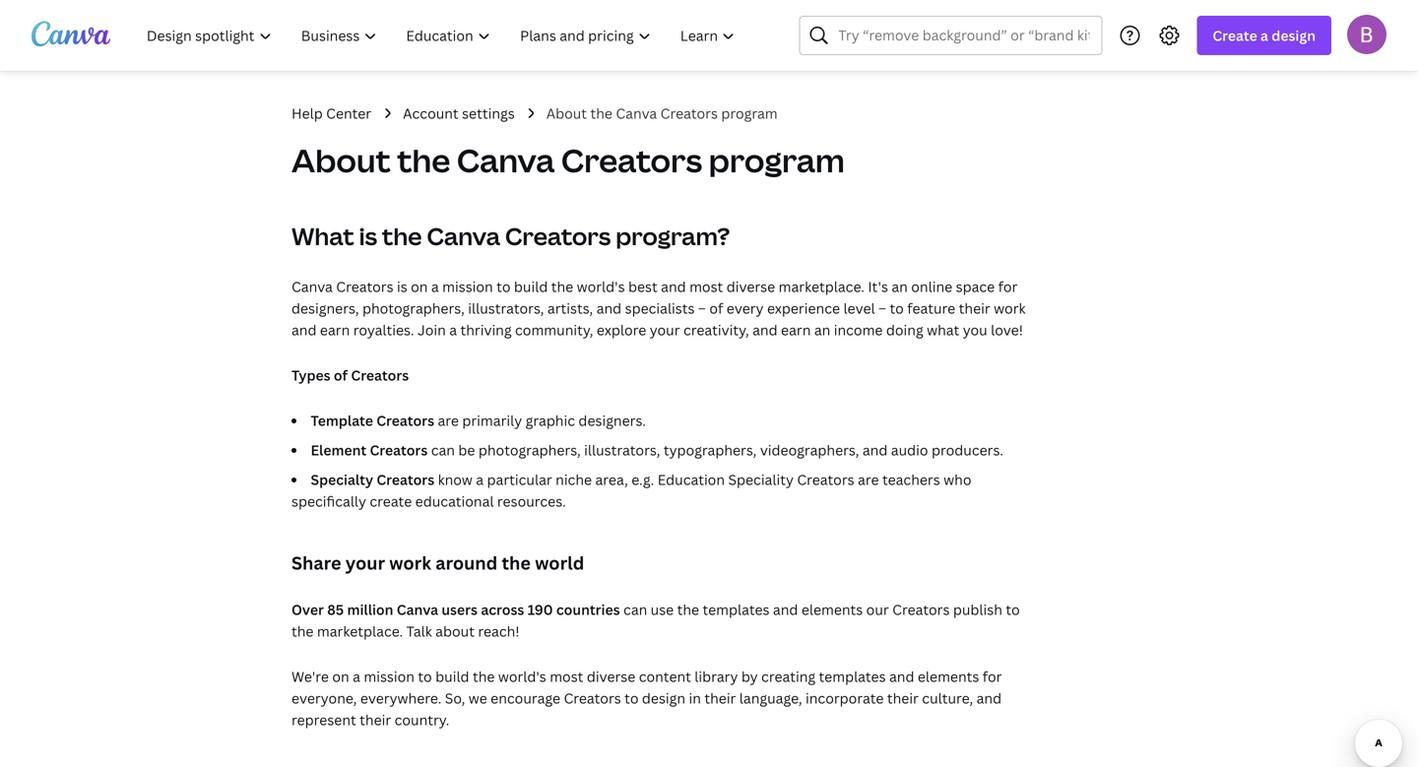 Task type: vqa. For each thing, say whether or not it's contained in the screenshot.


Task type: locate. For each thing, give the bounding box(es) containing it.
1 vertical spatial can
[[624, 601, 648, 619]]

1 horizontal spatial mission
[[443, 277, 493, 296]]

1 vertical spatial is
[[397, 277, 408, 296]]

marketplace. inside "the templates and elements our creators publish to the marketplace. talk about reach!"
[[317, 622, 403, 641]]

creators
[[661, 104, 718, 123], [561, 139, 703, 182], [505, 220, 611, 252], [336, 277, 394, 296], [351, 366, 409, 385], [377, 411, 435, 430], [370, 441, 428, 460], [377, 470, 435, 489], [797, 470, 855, 489], [893, 601, 950, 619], [564, 689, 621, 708]]

program
[[722, 104, 778, 123], [709, 139, 845, 182]]

0 horizontal spatial on
[[332, 668, 349, 686]]

about down center
[[292, 139, 391, 182]]

create
[[1213, 26, 1258, 45]]

0 vertical spatial your
[[650, 321, 680, 339]]

0 vertical spatial program
[[722, 104, 778, 123]]

your up million
[[346, 551, 385, 575]]

illustrators,
[[468, 299, 544, 318], [584, 441, 661, 460]]

0 horizontal spatial marketplace.
[[317, 622, 403, 641]]

their up you
[[959, 299, 991, 318]]

their
[[959, 299, 991, 318], [705, 689, 736, 708], [888, 689, 919, 708], [360, 711, 391, 730]]

0 vertical spatial illustrators,
[[468, 299, 544, 318]]

photographers, up the particular
[[479, 441, 581, 460]]

0 horizontal spatial design
[[642, 689, 686, 708]]

marketplace.
[[779, 277, 865, 296], [317, 622, 403, 641]]

0 horizontal spatial mission
[[364, 668, 415, 686]]

to
[[497, 277, 511, 296], [890, 299, 904, 318], [1006, 601, 1020, 619], [418, 668, 432, 686], [625, 689, 639, 708]]

1 horizontal spatial build
[[514, 277, 548, 296]]

of
[[710, 299, 724, 318], [334, 366, 348, 385]]

your down the specialists
[[650, 321, 680, 339]]

illustrators, down designers. at the left of the page
[[584, 441, 661, 460]]

1 horizontal spatial can
[[624, 601, 648, 619]]

earn down experience
[[781, 321, 811, 339]]

world's up the artists,
[[577, 277, 625, 296]]

elements left our at the right bottom
[[802, 601, 863, 619]]

for right space
[[999, 277, 1018, 296]]

on up join
[[411, 277, 428, 296]]

doing
[[887, 321, 924, 339]]

–
[[698, 299, 706, 318], [879, 299, 887, 318]]

your
[[650, 321, 680, 339], [346, 551, 385, 575]]

an down experience
[[815, 321, 831, 339]]

on up everyone,
[[332, 668, 349, 686]]

mission up "everywhere."
[[364, 668, 415, 686]]

can left use
[[624, 601, 648, 619]]

template
[[311, 411, 373, 430]]

best
[[629, 277, 658, 296]]

1 horizontal spatial are
[[858, 470, 879, 489]]

design right create
[[1272, 26, 1316, 45]]

0 horizontal spatial can
[[431, 441, 455, 460]]

1 vertical spatial illustrators,
[[584, 441, 661, 460]]

1 vertical spatial diverse
[[587, 668, 636, 686]]

about
[[547, 104, 587, 123], [292, 139, 391, 182]]

everywhere.
[[360, 689, 442, 708]]

to up 'doing'
[[890, 299, 904, 318]]

graphic
[[526, 411, 575, 430]]

0 vertical spatial an
[[892, 277, 908, 296]]

producers.
[[932, 441, 1004, 460]]

0 horizontal spatial earn
[[320, 321, 350, 339]]

1 vertical spatial mission
[[364, 668, 415, 686]]

0 horizontal spatial elements
[[802, 601, 863, 619]]

are inside know a particular niche area, e.g. education speciality creators are teachers who specifically create educational resources.
[[858, 470, 879, 489]]

1 horizontal spatial on
[[411, 277, 428, 296]]

a up everyone,
[[353, 668, 361, 686]]

everyone,
[[292, 689, 357, 708]]

1 horizontal spatial design
[[1272, 26, 1316, 45]]

1 vertical spatial design
[[642, 689, 686, 708]]

our
[[867, 601, 889, 619]]

illustrators, up thriving
[[468, 299, 544, 318]]

are up be
[[438, 411, 459, 430]]

– down "it's"
[[879, 299, 887, 318]]

0 vertical spatial templates
[[703, 601, 770, 619]]

marketplace. up experience
[[779, 277, 865, 296]]

1 horizontal spatial world's
[[577, 277, 625, 296]]

0 horizontal spatial work
[[389, 551, 432, 575]]

account
[[403, 104, 459, 123]]

to right publish
[[1006, 601, 1020, 619]]

0 vertical spatial design
[[1272, 26, 1316, 45]]

is right what
[[359, 220, 377, 252]]

0 vertical spatial are
[[438, 411, 459, 430]]

mission inside canva creators is on a mission to build the world's best and most diverse marketplace. it's an online space for designers, photographers, illustrators, artists, and specialists – of every experience level – to feature their work and earn royalties. join a thriving community, explore your creativity, and earn an income doing what you love!
[[443, 277, 493, 296]]

0 horizontal spatial world's
[[498, 668, 547, 686]]

their down "everywhere."
[[360, 711, 391, 730]]

1 vertical spatial your
[[346, 551, 385, 575]]

photographers,
[[363, 299, 465, 318], [479, 441, 581, 460]]

creators inside know a particular niche area, e.g. education speciality creators are teachers who specifically create educational resources.
[[797, 470, 855, 489]]

elements up the culture,
[[918, 668, 980, 686]]

1 horizontal spatial elements
[[918, 668, 980, 686]]

0 vertical spatial of
[[710, 299, 724, 318]]

about right settings
[[547, 104, 587, 123]]

is up the royalties.
[[397, 277, 408, 296]]

elements
[[802, 601, 863, 619], [918, 668, 980, 686]]

0 horizontal spatial build
[[436, 668, 470, 686]]

0 horizontal spatial is
[[359, 220, 377, 252]]

culture,
[[923, 689, 974, 708]]

is
[[359, 220, 377, 252], [397, 277, 408, 296]]

users
[[442, 601, 478, 619]]

and inside "the templates and elements our creators publish to the marketplace. talk about reach!"
[[773, 601, 798, 619]]

are left teachers at the right bottom
[[858, 470, 879, 489]]

0 horizontal spatial your
[[346, 551, 385, 575]]

canva
[[616, 104, 657, 123], [457, 139, 555, 182], [427, 220, 500, 252], [292, 277, 333, 296], [397, 601, 438, 619]]

marketplace. down million
[[317, 622, 403, 641]]

earn down the designers,
[[320, 321, 350, 339]]

creating
[[762, 668, 816, 686]]

program?
[[616, 220, 730, 252]]

build up 'so,'
[[436, 668, 470, 686]]

1 horizontal spatial most
[[690, 277, 723, 296]]

over
[[292, 601, 324, 619]]

0 horizontal spatial about
[[292, 139, 391, 182]]

it's
[[868, 277, 889, 296]]

0 vertical spatial photographers,
[[363, 299, 465, 318]]

their left the culture,
[[888, 689, 919, 708]]

diverse
[[727, 277, 776, 296], [587, 668, 636, 686]]

0 vertical spatial elements
[[802, 601, 863, 619]]

your inside canva creators is on a mission to build the world's best and most diverse marketplace. it's an online space for designers, photographers, illustrators, artists, and specialists – of every experience level – to feature their work and earn royalties. join a thriving community, explore your creativity, and earn an income doing what you love!
[[650, 321, 680, 339]]

work inside canva creators is on a mission to build the world's best and most diverse marketplace. it's an online space for designers, photographers, illustrators, artists, and specialists – of every experience level – to feature their work and earn royalties. join a thriving community, explore your creativity, and earn an income doing what you love!
[[994, 299, 1026, 318]]

income
[[834, 321, 883, 339]]

1 vertical spatial build
[[436, 668, 470, 686]]

design down content
[[642, 689, 686, 708]]

for down publish
[[983, 668, 1003, 686]]

teachers
[[883, 470, 941, 489]]

0 vertical spatial mission
[[443, 277, 493, 296]]

a inside know a particular niche area, e.g. education speciality creators are teachers who specifically create educational resources.
[[476, 470, 484, 489]]

work up love!
[[994, 299, 1026, 318]]

1 horizontal spatial templates
[[819, 668, 886, 686]]

to up "everywhere."
[[418, 668, 432, 686]]

feature
[[908, 299, 956, 318]]

0 vertical spatial diverse
[[727, 277, 776, 296]]

0 horizontal spatial an
[[815, 321, 831, 339]]

build up the artists,
[[514, 277, 548, 296]]

can left be
[[431, 441, 455, 460]]

1 horizontal spatial of
[[710, 299, 724, 318]]

you
[[963, 321, 988, 339]]

1 horizontal spatial your
[[650, 321, 680, 339]]

0 vertical spatial marketplace.
[[779, 277, 865, 296]]

templates
[[703, 601, 770, 619], [819, 668, 886, 686]]

1 horizontal spatial –
[[879, 299, 887, 318]]

and
[[661, 277, 686, 296], [597, 299, 622, 318], [292, 321, 317, 339], [753, 321, 778, 339], [863, 441, 888, 460], [773, 601, 798, 619], [890, 668, 915, 686], [977, 689, 1002, 708]]

to up thriving
[[497, 277, 511, 296]]

1 horizontal spatial an
[[892, 277, 908, 296]]

about the canva creators program link
[[547, 102, 778, 124]]

1 vertical spatial for
[[983, 668, 1003, 686]]

0 vertical spatial for
[[999, 277, 1018, 296]]

0 horizontal spatial illustrators,
[[468, 299, 544, 318]]

a up join
[[431, 277, 439, 296]]

designers,
[[292, 299, 359, 318]]

0 vertical spatial can
[[431, 441, 455, 460]]

1 vertical spatial are
[[858, 470, 879, 489]]

1 vertical spatial about the canva creators program
[[292, 139, 845, 182]]

diverse left content
[[587, 668, 636, 686]]

a
[[1261, 26, 1269, 45], [431, 277, 439, 296], [450, 321, 457, 339], [476, 470, 484, 489], [353, 668, 361, 686]]

0 horizontal spatial diverse
[[587, 668, 636, 686]]

0 horizontal spatial most
[[550, 668, 584, 686]]

of up creativity, on the top of page
[[710, 299, 724, 318]]

of inside canva creators is on a mission to build the world's best and most diverse marketplace. it's an online space for designers, photographers, illustrators, artists, and specialists – of every experience level – to feature their work and earn royalties. join a thriving community, explore your creativity, and earn an income doing what you love!
[[710, 299, 724, 318]]

1 vertical spatial elements
[[918, 668, 980, 686]]

1 horizontal spatial about
[[547, 104, 587, 123]]

what is the canva creators program?
[[292, 220, 730, 252]]

1 vertical spatial templates
[[819, 668, 886, 686]]

work
[[994, 299, 1026, 318], [389, 551, 432, 575]]

can
[[431, 441, 455, 460], [624, 601, 648, 619]]

1 – from the left
[[698, 299, 706, 318]]

work left around
[[389, 551, 432, 575]]

marketplace. inside canva creators is on a mission to build the world's best and most diverse marketplace. it's an online space for designers, photographers, illustrators, artists, and specialists – of every experience level – to feature their work and earn royalties. join a thriving community, explore your creativity, and earn an income doing what you love!
[[779, 277, 865, 296]]

experience
[[767, 299, 840, 318]]

photographers, up join
[[363, 299, 465, 318]]

of right "types"
[[334, 366, 348, 385]]

0 vertical spatial work
[[994, 299, 1026, 318]]

1 vertical spatial on
[[332, 668, 349, 686]]

creativity,
[[684, 321, 750, 339]]

around
[[436, 551, 498, 575]]

0 horizontal spatial –
[[698, 299, 706, 318]]

design
[[1272, 26, 1316, 45], [642, 689, 686, 708]]

most inside canva creators is on a mission to build the world's best and most diverse marketplace. it's an online space for designers, photographers, illustrators, artists, and specialists – of every experience level – to feature their work and earn royalties. join a thriving community, explore your creativity, and earn an income doing what you love!
[[690, 277, 723, 296]]

to inside "the templates and elements our creators publish to the marketplace. talk about reach!"
[[1006, 601, 1020, 619]]

1 horizontal spatial work
[[994, 299, 1026, 318]]

templates up incorporate
[[819, 668, 886, 686]]

most inside we're on a mission to build the world's most diverse content library by creating templates and elements for everyone, everywhere. so, we encourage creators to design in their language, incorporate their culture, and represent their country.
[[550, 668, 584, 686]]

1 vertical spatial world's
[[498, 668, 547, 686]]

Try "remove background" or "brand kit" search field
[[839, 17, 1090, 54]]

join
[[418, 321, 446, 339]]

a right "know"
[[476, 470, 484, 489]]

1 horizontal spatial marketplace.
[[779, 277, 865, 296]]

diverse up 'every'
[[727, 277, 776, 296]]

mission up thriving
[[443, 277, 493, 296]]

0 vertical spatial build
[[514, 277, 548, 296]]

– up creativity, on the top of page
[[698, 299, 706, 318]]

templates up the by
[[703, 601, 770, 619]]

world's up encourage
[[498, 668, 547, 686]]

1 vertical spatial marketplace.
[[317, 622, 403, 641]]

0 vertical spatial on
[[411, 277, 428, 296]]

about the canva creators program
[[547, 104, 778, 123], [292, 139, 845, 182]]

1 horizontal spatial is
[[397, 277, 408, 296]]

0 vertical spatial most
[[690, 277, 723, 296]]

a inside we're on a mission to build the world's most diverse content library by creating templates and elements for everyone, everywhere. so, we encourage creators to design in their language, incorporate their culture, and represent their country.
[[353, 668, 361, 686]]

0 horizontal spatial of
[[334, 366, 348, 385]]

for
[[999, 277, 1018, 296], [983, 668, 1003, 686]]

0 horizontal spatial templates
[[703, 601, 770, 619]]

world's
[[577, 277, 625, 296], [498, 668, 547, 686]]

most up encourage
[[550, 668, 584, 686]]

every
[[727, 299, 764, 318]]

0 horizontal spatial photographers,
[[363, 299, 465, 318]]

thriving
[[461, 321, 512, 339]]

1 vertical spatial photographers,
[[479, 441, 581, 460]]

across
[[481, 601, 525, 619]]

an right "it's"
[[892, 277, 908, 296]]

1 vertical spatial most
[[550, 668, 584, 686]]

1 horizontal spatial diverse
[[727, 277, 776, 296]]

0 vertical spatial world's
[[577, 277, 625, 296]]

million
[[347, 601, 394, 619]]

most up creativity, on the top of page
[[690, 277, 723, 296]]

1 horizontal spatial earn
[[781, 321, 811, 339]]

a right create
[[1261, 26, 1269, 45]]

world
[[535, 551, 585, 575]]

are
[[438, 411, 459, 430], [858, 470, 879, 489]]

0 vertical spatial is
[[359, 220, 377, 252]]



Task type: describe. For each thing, give the bounding box(es) containing it.
community,
[[515, 321, 594, 339]]

for inside canva creators is on a mission to build the world's best and most diverse marketplace. it's an online space for designers, photographers, illustrators, artists, and specialists – of every experience level – to feature their work and earn royalties. join a thriving community, explore your creativity, and earn an income doing what you love!
[[999, 277, 1018, 296]]

online
[[912, 277, 953, 296]]

their inside canva creators is on a mission to build the world's best and most diverse marketplace. it's an online space for designers, photographers, illustrators, artists, and specialists – of every experience level – to feature their work and earn royalties. join a thriving community, explore your creativity, and earn an income doing what you love!
[[959, 299, 991, 318]]

creators inside canva creators is on a mission to build the world's best and most diverse marketplace. it's an online space for designers, photographers, illustrators, artists, and specialists – of every experience level – to feature their work and earn royalties. join a thriving community, explore your creativity, and earn an income doing what you love!
[[336, 277, 394, 296]]

incorporate
[[806, 689, 884, 708]]

templates inside we're on a mission to build the world's most diverse content library by creating templates and elements for everyone, everywhere. so, we encourage creators to design in their language, incorporate their culture, and represent their country.
[[819, 668, 886, 686]]

e.g.
[[632, 470, 655, 489]]

1 horizontal spatial illustrators,
[[584, 441, 661, 460]]

account settings link
[[403, 102, 515, 124]]

1 horizontal spatial photographers,
[[479, 441, 581, 460]]

about
[[436, 622, 475, 641]]

on inside we're on a mission to build the world's most diverse content library by creating templates and elements for everyone, everywhere. so, we encourage creators to design in their language, incorporate their culture, and represent their country.
[[332, 668, 349, 686]]

0 vertical spatial about the canva creators program
[[547, 104, 778, 123]]

world's inside canva creators is on a mission to build the world's best and most diverse marketplace. it's an online space for designers, photographers, illustrators, artists, and specialists – of every experience level – to feature their work and earn royalties. join a thriving community, explore your creativity, and earn an income doing what you love!
[[577, 277, 625, 296]]

help
[[292, 104, 323, 123]]

create a design
[[1213, 26, 1316, 45]]

mission inside we're on a mission to build the world's most diverse content library by creating templates and elements for everyone, everywhere. so, we encourage creators to design in their language, incorporate their culture, and represent their country.
[[364, 668, 415, 686]]

we're on a mission to build the world's most diverse content library by creating templates and elements for everyone, everywhere. so, we encourage creators to design in their language, incorporate their culture, and represent their country.
[[292, 668, 1003, 730]]

their down the library
[[705, 689, 736, 708]]

share your work around the world
[[292, 551, 585, 575]]

level
[[844, 299, 876, 318]]

specialists
[[625, 299, 695, 318]]

talk
[[407, 622, 432, 641]]

education
[[658, 470, 725, 489]]

audio
[[891, 441, 929, 460]]

1 vertical spatial of
[[334, 366, 348, 385]]

build inside canva creators is on a mission to build the world's best and most diverse marketplace. it's an online space for designers, photographers, illustrators, artists, and specialists – of every experience level – to feature their work and earn royalties. join a thriving community, explore your creativity, and earn an income doing what you love!
[[514, 277, 548, 296]]

types of creators
[[292, 366, 409, 385]]

love!
[[991, 321, 1024, 339]]

1 vertical spatial an
[[815, 321, 831, 339]]

the inside about the canva creators program link
[[591, 104, 613, 123]]

creators inside "the templates and elements our creators publish to the marketplace. talk about reach!"
[[893, 601, 950, 619]]

is inside canva creators is on a mission to build the world's best and most diverse marketplace. it's an online space for designers, photographers, illustrators, artists, and specialists – of every experience level – to feature their work and earn royalties. join a thriving community, explore your creativity, and earn an income doing what you love!
[[397, 277, 408, 296]]

elements inside "the templates and elements our creators publish to the marketplace. talk about reach!"
[[802, 601, 863, 619]]

templates inside "the templates and elements our creators publish to the marketplace. talk about reach!"
[[703, 601, 770, 619]]

use
[[651, 601, 674, 619]]

particular
[[487, 470, 552, 489]]

diverse inside we're on a mission to build the world's most diverse content library by creating templates and elements for everyone, everywhere. so, we encourage creators to design in their language, incorporate their culture, and represent their country.
[[587, 668, 636, 686]]

0 vertical spatial about
[[547, 104, 587, 123]]

template creators are primarily graphic designers.
[[311, 411, 646, 430]]

0 horizontal spatial are
[[438, 411, 459, 430]]

a inside dropdown button
[[1261, 26, 1269, 45]]

center
[[326, 104, 372, 123]]

1 vertical spatial work
[[389, 551, 432, 575]]

specifically
[[292, 492, 367, 511]]

speciality
[[729, 470, 794, 489]]

videographers,
[[760, 441, 860, 460]]

element creators can be photographers, illustrators, typographers, videographers, and audio producers.
[[311, 441, 1004, 460]]

royalties.
[[353, 321, 414, 339]]

canva inside canva creators is on a mission to build the world's best and most diverse marketplace. it's an online space for designers, photographers, illustrators, artists, and specialists – of every experience level – to feature their work and earn royalties. join a thriving community, explore your creativity, and earn an income doing what you love!
[[292, 277, 333, 296]]

be
[[459, 441, 475, 460]]

diverse inside canva creators is on a mission to build the world's best and most diverse marketplace. it's an online space for designers, photographers, illustrators, artists, and specialists – of every experience level – to feature their work and earn royalties. join a thriving community, explore your creativity, and earn an income doing what you love!
[[727, 277, 776, 296]]

countries
[[557, 601, 620, 619]]

in
[[689, 689, 701, 708]]

types
[[292, 366, 331, 385]]

the inside canva creators is on a mission to build the world's best and most diverse marketplace. it's an online space for designers, photographers, illustrators, artists, and specialists – of every experience level – to feature their work and earn royalties. join a thriving community, explore your creativity, and earn an income doing what you love!
[[552, 277, 574, 296]]

content
[[639, 668, 692, 686]]

designers.
[[579, 411, 646, 430]]

elements inside we're on a mission to build the world's most diverse content library by creating templates and elements for everyone, everywhere. so, we encourage creators to design in their language, incorporate their culture, and represent their country.
[[918, 668, 980, 686]]

2 – from the left
[[879, 299, 887, 318]]

1 vertical spatial program
[[709, 139, 845, 182]]

language,
[[740, 689, 803, 708]]

country.
[[395, 711, 450, 730]]

encourage
[[491, 689, 561, 708]]

1 earn from the left
[[320, 321, 350, 339]]

what
[[292, 220, 354, 252]]

the templates and elements our creators publish to the marketplace. talk about reach!
[[292, 601, 1020, 641]]

85
[[327, 601, 344, 619]]

reach!
[[478, 622, 520, 641]]

who
[[944, 470, 972, 489]]

we
[[469, 689, 487, 708]]

settings
[[462, 104, 515, 123]]

on inside canva creators is on a mission to build the world's best and most diverse marketplace. it's an online space for designers, photographers, illustrators, artists, and specialists – of every experience level – to feature their work and earn royalties. join a thriving community, explore your creativity, and earn an income doing what you love!
[[411, 277, 428, 296]]

element
[[311, 441, 367, 460]]

specialty creators
[[311, 470, 435, 489]]

so,
[[445, 689, 465, 708]]

top level navigation element
[[134, 16, 752, 55]]

photographers, inside canva creators is on a mission to build the world's best and most diverse marketplace. it's an online space for designers, photographers, illustrators, artists, and specialists – of every experience level – to feature their work and earn royalties. join a thriving community, explore your creativity, and earn an income doing what you love!
[[363, 299, 465, 318]]

for inside we're on a mission to build the world's most diverse content library by creating templates and elements for everyone, everywhere. so, we encourage creators to design in their language, incorporate their culture, and represent their country.
[[983, 668, 1003, 686]]

what
[[927, 321, 960, 339]]

1 vertical spatial about
[[292, 139, 391, 182]]

represent
[[292, 711, 356, 730]]

primarily
[[462, 411, 522, 430]]

we're
[[292, 668, 329, 686]]

help center
[[292, 104, 372, 123]]

build inside we're on a mission to build the world's most diverse content library by creating templates and elements for everyone, everywhere. so, we encourage creators to design in their language, incorporate their culture, and represent their country.
[[436, 668, 470, 686]]

typographers,
[[664, 441, 757, 460]]

the inside we're on a mission to build the world's most diverse content library by creating templates and elements for everyone, everywhere. so, we encourage creators to design in their language, incorporate their culture, and represent their country.
[[473, 668, 495, 686]]

canva creators is on a mission to build the world's best and most diverse marketplace. it's an online space for designers, photographers, illustrators, artists, and specialists – of every experience level – to feature their work and earn royalties. join a thriving community, explore your creativity, and earn an income doing what you love!
[[292, 277, 1026, 339]]

by
[[742, 668, 758, 686]]

artists,
[[548, 299, 593, 318]]

design inside we're on a mission to build the world's most diverse content library by creating templates and elements for everyone, everywhere. so, we encourage creators to design in their language, incorporate their culture, and represent their country.
[[642, 689, 686, 708]]

to left in on the left of the page
[[625, 689, 639, 708]]

account settings
[[403, 104, 515, 123]]

creators inside we're on a mission to build the world's most diverse content library by creating templates and elements for everyone, everywhere. so, we encourage creators to design in their language, incorporate their culture, and represent their country.
[[564, 689, 621, 708]]

design inside create a design dropdown button
[[1272, 26, 1316, 45]]

illustrators, inside canva creators is on a mission to build the world's best and most diverse marketplace. it's an online space for designers, photographers, illustrators, artists, and specialists – of every experience level – to feature their work and earn royalties. join a thriving community, explore your creativity, and earn an income doing what you love!
[[468, 299, 544, 318]]

help center link
[[292, 102, 372, 124]]

world's inside we're on a mission to build the world's most diverse content library by creating templates and elements for everyone, everywhere. so, we encourage creators to design in their language, incorporate their culture, and represent their country.
[[498, 668, 547, 686]]

explore
[[597, 321, 647, 339]]

2 earn from the left
[[781, 321, 811, 339]]

a right join
[[450, 321, 457, 339]]

create
[[370, 492, 412, 511]]

space
[[956, 277, 995, 296]]

publish
[[954, 601, 1003, 619]]

share
[[292, 551, 341, 575]]

specialty
[[311, 470, 373, 489]]

know a particular niche area, e.g. education speciality creators are teachers who specifically create educational resources.
[[292, 470, 972, 511]]

bob builder image
[[1348, 15, 1387, 54]]

create a design button
[[1197, 16, 1332, 55]]

niche
[[556, 470, 592, 489]]

over 85 million canva users across 190 countries can use
[[292, 601, 674, 619]]

190
[[528, 601, 553, 619]]

area,
[[596, 470, 628, 489]]

resources.
[[497, 492, 566, 511]]

educational
[[415, 492, 494, 511]]

know
[[438, 470, 473, 489]]

library
[[695, 668, 738, 686]]



